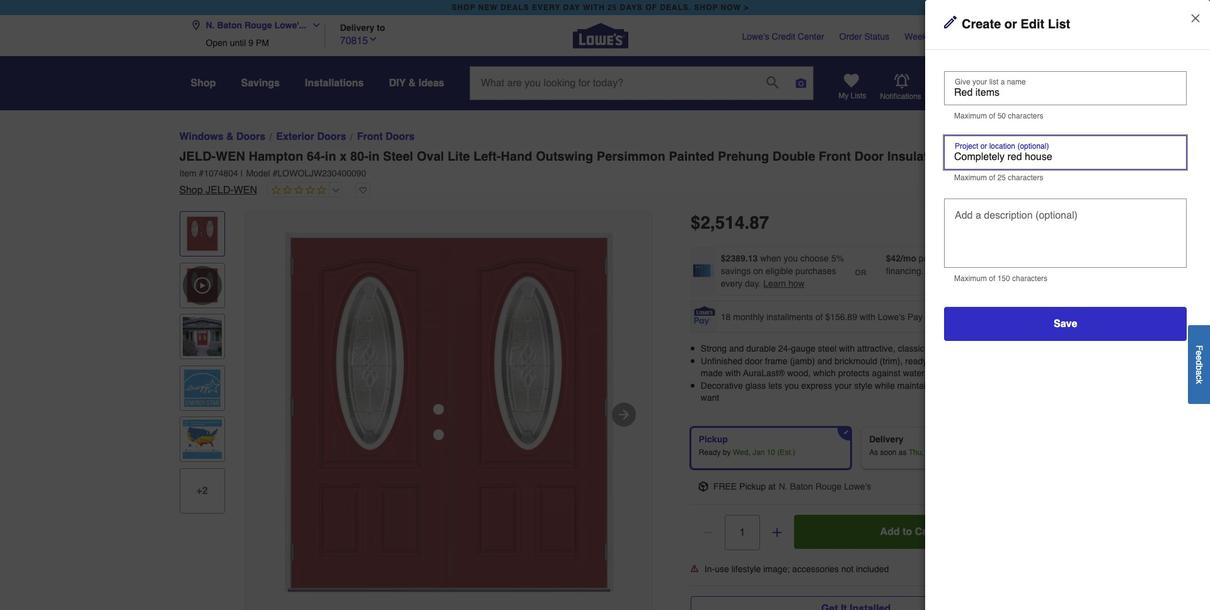Task type: locate. For each thing, give the bounding box(es) containing it.
listname text field
[[950, 86, 1183, 99]]

to up damage
[[930, 356, 938, 366]]

jan left '10'
[[753, 448, 765, 457]]

with up brickmould
[[840, 344, 855, 354]]

create or edit list
[[962, 17, 1071, 32]]

maximum
[[955, 112, 988, 120], [955, 173, 988, 182], [955, 274, 988, 283]]

0 vertical spatial steel
[[1134, 64, 1154, 74]]

prehung
[[1156, 79, 1190, 89], [718, 149, 769, 164]]

you right privacy
[[991, 381, 1005, 391]]

1 vertical spatial rouge
[[816, 482, 842, 492]]

1 vertical spatial outswing
[[536, 149, 594, 164]]

jan
[[753, 448, 765, 457], [926, 448, 939, 457]]

1 horizontal spatial rouge
[[816, 482, 842, 492]]

shop new deals every day with 25 days of deals. shop now >
[[452, 3, 749, 12]]

of for 25
[[990, 173, 996, 182]]

jeld- for jeld-wen hampton 64-in x 80-in steel oval lite left-hand outswing persimmon painted prehung double front door insulating core item # 1074804 | model # lowoljw230400090
[[179, 149, 216, 164]]

0 horizontal spatial and
[[730, 344, 744, 354]]

and up unfinished
[[730, 344, 744, 354]]

0 vertical spatial double
[[996, 94, 1024, 104]]

0 horizontal spatial insulating
[[888, 149, 947, 164]]

jan inside pickup ready by wed, jan 10 (est.)
[[753, 448, 765, 457]]

wen for jeld-wen hampton 64-in x 80-in steel oval lite left-hand outswing persimmon painted prehung double front door insulating core item # 1074804 | model # lowoljw230400090
[[216, 149, 245, 164]]

jeld- for jeld-wen
[[996, 64, 1022, 74]]

door down lists
[[855, 149, 884, 164]]

prehung inside the hampton 64-in x 80-in steel oval lite left-hand outswing persimmon painted prehung double front door insulating core
[[1156, 79, 1190, 89]]

of down the maximum of 50 characters
[[990, 173, 996, 182]]

diy & ideas
[[389, 78, 445, 89]]

delivery as soon as thu, jan 11
[[870, 434, 949, 457]]

hand inside jeld-wen hampton 64-in x 80-in steel oval lite left-hand outswing persimmon painted prehung double front door insulating core item # 1074804 | model # lowoljw230400090
[[501, 149, 533, 164]]

and up which
[[818, 356, 833, 366]]

50
[[998, 112, 1006, 120]]

create
[[962, 17, 1002, 32]]

lowes pay logo image
[[692, 306, 718, 325]]

close image
[[1190, 12, 1203, 25]]

of left 50
[[990, 112, 996, 120]]

0 vertical spatial learn how
[[927, 266, 968, 276]]

cart down the lowe's home improvement cart "icon"
[[995, 92, 1010, 101]]

1 vertical spatial and
[[818, 356, 833, 366]]

learn how down 'eligible'
[[764, 279, 805, 289]]

save for save
[[1054, 318, 1078, 330]]

n. right at
[[779, 482, 788, 492]]

learn for savings
[[764, 279, 786, 289]]

80- inside jeld-wen hampton 64-in x 80-in steel oval lite left-hand outswing persimmon painted prehung double front door insulating core item # 1074804 | model # lowoljw230400090
[[350, 149, 369, 164]]

1 vertical spatial double
[[773, 149, 816, 164]]

0 vertical spatial lowe's
[[743, 32, 770, 42]]

core inside the hampton 64-in x 80-in steel oval lite left-hand outswing persimmon painted prehung double front door insulating core
[[1112, 94, 1131, 104]]

#
[[199, 168, 204, 178], [273, 168, 278, 178]]

with up decorative
[[726, 368, 741, 378]]

0 horizontal spatial cart
[[915, 527, 936, 538]]

steel
[[818, 344, 837, 354]]

0 horizontal spatial outswing
[[536, 149, 594, 164]]

0 vertical spatial heart outline image
[[936, 13, 946, 23]]

shop down item
[[179, 185, 203, 196]]

cart right the add
[[915, 527, 936, 538]]

learn how button down 'eligible'
[[764, 277, 805, 290]]

0 vertical spatial left-
[[996, 79, 1014, 89]]

0 vertical spatial or
[[1005, 17, 1018, 32]]

to inside button
[[903, 527, 913, 538]]

hampton inside the hampton 64-in x 80-in steel oval lite left-hand outswing persimmon painted prehung double front door insulating core
[[1045, 64, 1081, 74]]

0 vertical spatial how
[[952, 266, 968, 276]]

>
[[744, 3, 749, 12]]

rouge up pm
[[245, 20, 272, 30]]

0 vertical spatial lite
[[1177, 64, 1192, 74]]

& for diy
[[409, 78, 416, 89]]

characters down location "text box"
[[1009, 173, 1044, 182]]

2 vertical spatial learn
[[926, 312, 950, 322]]

door inside jeld-wen hampton 64-in x 80-in steel oval lite left-hand outswing persimmon painted prehung double front door insulating core item # 1074804 | model # lowoljw230400090
[[855, 149, 884, 164]]

0 vertical spatial painted
[[1124, 79, 1154, 89]]

characters right 150
[[1013, 274, 1048, 283]]

durable
[[747, 344, 776, 354]]

0 vertical spatial delivery
[[340, 22, 375, 32]]

double inside jeld-wen hampton 64-in x 80-in steel oval lite left-hand outswing persimmon painted prehung double front door insulating core item # 1074804 | model # lowoljw230400090
[[773, 149, 816, 164]]

wen down |
[[234, 185, 257, 196]]

150
[[998, 274, 1011, 283]]

1 # from the left
[[199, 168, 204, 178]]

Stepper number input field with increment and decrement buttons number field
[[725, 515, 760, 550]]

baton right at
[[790, 482, 814, 492]]

lowoljw230400090
[[278, 168, 366, 178]]

hampton up "model"
[[249, 149, 303, 164]]

0 vertical spatial front
[[1027, 94, 1047, 104]]

my lists link
[[839, 73, 867, 101]]

learn how button
[[927, 265, 968, 277], [764, 277, 805, 290]]

11
[[941, 448, 949, 457]]

outswing inside the hampton 64-in x 80-in steel oval lite left-hand outswing persimmon painted prehung double front door insulating core
[[1038, 79, 1074, 89]]

every
[[721, 279, 743, 289]]

0 vertical spatial cart
[[995, 92, 1010, 101]]

0 vertical spatial save
[[951, 12, 975, 23]]

learn down payments
[[927, 266, 949, 276]]

e up d
[[1195, 351, 1205, 355]]

x inside jeld-wen hampton 64-in x 80-in steel oval lite left-hand outswing persimmon painted prehung double front door insulating core item # 1074804 | model # lowoljw230400090
[[340, 149, 347, 164]]

list right edit
[[1048, 17, 1071, 32]]

$2389.13
[[721, 253, 758, 264]]

insulating inside the hampton 64-in x 80-in steel oval lite left-hand outswing persimmon painted prehung double front door insulating core
[[1071, 94, 1109, 104]]

1 horizontal spatial steel
[[1134, 64, 1154, 74]]

hand
[[1014, 79, 1035, 89], [501, 149, 533, 164]]

Search Query text field
[[470, 67, 757, 100]]

1 vertical spatial 64-
[[307, 149, 325, 164]]

lowe's left pay
[[878, 312, 906, 322]]

you up 'eligible'
[[784, 253, 798, 264]]

1 horizontal spatial outswing
[[1038, 79, 1074, 89]]

2 title image from the top
[[183, 317, 222, 356]]

doors up "model"
[[236, 131, 266, 143]]

0 horizontal spatial learn how button
[[764, 277, 805, 290]]

64- up lowoljw230400090
[[307, 149, 325, 164]]

location image
[[191, 20, 201, 30]]

0 vertical spatial maximum
[[955, 112, 988, 120]]

pickup ready by wed, jan 10 (est.)
[[699, 434, 796, 457]]

outswing inside jeld-wen hampton 64-in x 80-in steel oval lite left-hand outswing persimmon painted prehung double front door insulating core item # 1074804 | model # lowoljw230400090
[[536, 149, 594, 164]]

save inside button
[[1054, 318, 1078, 330]]

1 e from the top
[[1195, 351, 1205, 355]]

1 horizontal spatial save
[[1054, 318, 1078, 330]]

1 vertical spatial characters
[[1009, 173, 1044, 182]]

shop down 'open'
[[191, 78, 216, 89]]

learn right pay
[[926, 312, 950, 322]]

2 doors from the left
[[317, 131, 346, 143]]

zero stars image
[[268, 185, 327, 197]]

0 horizontal spatial front
[[357, 131, 383, 143]]

arrow right image
[[616, 407, 632, 422]]

or
[[855, 269, 867, 277]]

shop left the now
[[695, 3, 718, 12]]

delivery up soon
[[870, 434, 904, 445]]

.
[[745, 213, 750, 233]]

1 horizontal spatial list
[[1048, 17, 1071, 32]]

1 horizontal spatial hampton
[[1045, 64, 1081, 74]]

# right item
[[199, 168, 204, 178]]

strong and durable 24-gauge steel with attractive, classic style unfinished door frame (jamb) and brickmould (trim), ready to paint or stain, are made with auralast® wood, which protects against water damage decorative glass lets you express your style while maintaining the privacy you want
[[701, 344, 1008, 403]]

thu,
[[909, 448, 924, 457]]

diy
[[389, 78, 406, 89]]

e up b
[[1195, 355, 1205, 360]]

as
[[870, 448, 879, 457]]

front
[[1027, 94, 1047, 104], [357, 131, 383, 143], [819, 149, 851, 164]]

jeld-wen hampton 64-in x 80-in steel oval lite left-hand outswing persimmon painted prehung double front door insulating core item # 1074804 | model # lowoljw230400090
[[179, 149, 980, 178]]

with left 84
[[960, 253, 976, 264]]

70815 button
[[340, 32, 378, 48]]

0 vertical spatial pickup
[[699, 434, 728, 445]]

0 vertical spatial style
[[927, 344, 946, 354]]

doors inside windows & doors link
[[236, 131, 266, 143]]

wen right the lowe's home improvement cart "icon"
[[1022, 64, 1042, 74]]

doors inside the front doors link
[[386, 131, 415, 143]]

exterior
[[276, 131, 314, 143]]

1 vertical spatial n.
[[779, 482, 788, 492]]

1 horizontal spatial baton
[[790, 482, 814, 492]]

1 vertical spatial delivery
[[870, 434, 904, 445]]

core
[[1112, 94, 1131, 104], [951, 149, 980, 164]]

door
[[1050, 94, 1069, 104], [855, 149, 884, 164]]

of for 50
[[990, 112, 996, 120]]

delivery for as
[[870, 434, 904, 445]]

1 horizontal spatial doors
[[317, 131, 346, 143]]

+2 button
[[179, 469, 225, 514]]

lite inside jeld-wen hampton 64-in x 80-in steel oval lite left-hand outswing persimmon painted prehung double front door insulating core item # 1074804 | model # lowoljw230400090
[[448, 149, 470, 164]]

shop
[[452, 3, 476, 12], [695, 3, 718, 12]]

wen up '1074804'
[[216, 149, 245, 164]]

windows & doors link
[[179, 129, 266, 144]]

0 horizontal spatial style
[[855, 381, 873, 391]]

1 vertical spatial learn how
[[764, 279, 805, 289]]

1 vertical spatial painted
[[669, 149, 715, 164]]

0 horizontal spatial doors
[[236, 131, 266, 143]]

0 horizontal spatial pickup
[[699, 434, 728, 445]]

heart outline image down lowoljw230400090
[[356, 183, 371, 198]]

of left $156.89
[[816, 312, 823, 322]]

option group
[[686, 422, 1027, 474]]

to right the add
[[903, 527, 913, 538]]

& right diy on the left top
[[409, 78, 416, 89]]

x up lowoljw230400090
[[340, 149, 347, 164]]

lists
[[851, 91, 867, 100]]

until
[[230, 38, 246, 48]]

1 horizontal spatial jan
[[926, 448, 939, 457]]

25
[[608, 3, 618, 12], [998, 173, 1006, 182]]

80- down the front doors link
[[350, 149, 369, 164]]

heart outline image up ad
[[936, 13, 946, 23]]

lowe's home improvement lists image
[[844, 73, 859, 88]]

rouge inside button
[[245, 20, 272, 30]]

wen inside jeld-wen hampton 64-in x 80-in steel oval lite left-hand outswing persimmon painted prehung double front door insulating core item # 1074804 | model # lowoljw230400090
[[216, 149, 245, 164]]

outswing up 'item number 1 0 7 4 8 0 4 and model number l o w o l j w 2 3 0 4 0 0 0 9 0' "element"
[[536, 149, 594, 164]]

style down protects
[[855, 381, 873, 391]]

1 vertical spatial hand
[[501, 149, 533, 164]]

None search field
[[470, 66, 814, 110]]

1 horizontal spatial 25
[[998, 173, 1006, 182]]

in
[[1096, 64, 1103, 74], [1125, 64, 1132, 74], [325, 149, 336, 164], [369, 149, 380, 164]]

2 maximum from the top
[[955, 173, 988, 182]]

pickup up the ready
[[699, 434, 728, 445]]

1 horizontal spatial or
[[1005, 17, 1018, 32]]

x inside the hampton 64-in x 80-in steel oval lite left-hand outswing persimmon painted prehung double front door insulating core
[[1105, 64, 1110, 74]]

0 vertical spatial &
[[409, 78, 416, 89]]

jeld- inside jeld-wen hampton 64-in x 80-in steel oval lite left-hand outswing persimmon painted prehung double front door insulating core item # 1074804 | model # lowoljw230400090
[[179, 149, 216, 164]]

jeld- down '1074804'
[[206, 185, 234, 196]]

pickup
[[699, 434, 728, 445], [740, 482, 766, 492]]

doors inside the exterior doors link
[[317, 131, 346, 143]]

steel inside jeld-wen hampton 64-in x 80-in steel oval lite left-hand outswing persimmon painted prehung double front door insulating core item # 1074804 | model # lowoljw230400090
[[383, 149, 413, 164]]

shop left new
[[452, 3, 476, 12]]

1 horizontal spatial style
[[927, 344, 946, 354]]

1 horizontal spatial and
[[818, 356, 833, 366]]

2 vertical spatial maximum
[[955, 274, 988, 283]]

maximum for maximum of 25 characters
[[955, 173, 988, 182]]

edit image
[[945, 16, 957, 28]]

1 horizontal spatial delivery
[[870, 434, 904, 445]]

1 vertical spatial lowe's
[[878, 312, 906, 322]]

25 down 50
[[998, 173, 1006, 182]]

0 vertical spatial baton
[[217, 20, 242, 30]]

1 vertical spatial 80-
[[350, 149, 369, 164]]

or inside strong and durable 24-gauge steel with attractive, classic style unfinished door frame (jamb) and brickmould (trim), ready to paint or stain, are made with auralast® wood, which protects against water damage decorative glass lets you express your style while maintaining the privacy you want
[[962, 356, 970, 366]]

0 horizontal spatial 64-
[[307, 149, 325, 164]]

0 vertical spatial door
[[1050, 94, 1069, 104]]

25 right the with
[[608, 3, 618, 12]]

3 doors from the left
[[386, 131, 415, 143]]

0 vertical spatial persimmon
[[1077, 79, 1121, 89]]

how down payments
[[952, 266, 968, 276]]

add to cart button
[[794, 515, 1022, 549]]

to right edit icon
[[977, 12, 987, 23]]

2 horizontal spatial doors
[[386, 131, 415, 143]]

how down 'eligible'
[[789, 279, 805, 289]]

of left 150
[[990, 274, 996, 283]]

0 horizontal spatial &
[[226, 131, 234, 143]]

1 maximum from the top
[[955, 112, 988, 120]]

2 vertical spatial wen
[[234, 185, 257, 196]]

jan inside delivery as soon as thu, jan 11
[[926, 448, 939, 457]]

to inside strong and durable 24-gauge steel with attractive, classic style unfinished door frame (jamb) and brickmould (trim), ready to paint or stain, are made with auralast® wood, which protects against water damage decorative glass lets you express your style while maintaining the privacy you want
[[930, 356, 938, 366]]

1 horizontal spatial persimmon
[[1077, 79, 1121, 89]]

1 jan from the left
[[753, 448, 765, 457]]

jeld-wen
[[996, 64, 1042, 74]]

delivery
[[340, 22, 375, 32], [870, 434, 904, 445]]

0 horizontal spatial n.
[[206, 20, 215, 30]]

brickmould
[[835, 356, 878, 366]]

& for windows
[[226, 131, 234, 143]]

n. right location icon
[[206, 20, 215, 30]]

n. baton rouge lowe'... button
[[191, 13, 327, 38]]

baton inside n. baton rouge lowe'... button
[[217, 20, 242, 30]]

list left edit
[[990, 12, 1008, 23]]

insulating up location "text box"
[[1071, 94, 1109, 104]]

80- inside the hampton 64-in x 80-in steel oval lite left-hand outswing persimmon painted prehung double front door insulating core
[[1112, 64, 1125, 74]]

c
[[1195, 375, 1205, 380]]

double
[[996, 94, 1024, 104], [773, 149, 816, 164]]

learn how button down payments
[[927, 265, 968, 277]]

learn for financing.
[[927, 266, 949, 276]]

+2
[[196, 486, 208, 497]]

exterior doors
[[276, 131, 346, 143]]

$156.89
[[826, 312, 858, 322]]

1 horizontal spatial #
[[273, 168, 278, 178]]

lowe's home improvement logo image
[[573, 8, 628, 63]]

characters right 50
[[1009, 112, 1044, 120]]

lowe's
[[743, 32, 770, 42], [878, 312, 906, 322], [844, 482, 872, 492]]

0 vertical spatial outswing
[[1038, 79, 1074, 89]]

jeld-
[[996, 64, 1022, 74], [179, 149, 216, 164], [206, 185, 234, 196]]

jan left 11
[[926, 448, 939, 457]]

of for 150
[[990, 274, 996, 283]]

& inside the diy & ideas "button"
[[409, 78, 416, 89]]

description text field
[[950, 216, 1183, 262]]

pickup left at
[[740, 482, 766, 492]]

on
[[754, 266, 764, 276]]

plus image
[[771, 527, 784, 539]]

front down 'my'
[[819, 149, 851, 164]]

0 vertical spatial insulating
[[1071, 94, 1109, 104]]

you
[[784, 253, 798, 264], [785, 381, 799, 391], [991, 381, 1005, 391]]

1 horizontal spatial pickup
[[740, 482, 766, 492]]

0 horizontal spatial lite
[[448, 149, 470, 164]]

add
[[881, 527, 900, 538]]

jeld- up item
[[179, 149, 216, 164]]

0 vertical spatial wen
[[1022, 64, 1042, 74]]

1 vertical spatial lite
[[448, 149, 470, 164]]

1 vertical spatial left-
[[474, 149, 501, 164]]

learn down 'eligible'
[[764, 279, 786, 289]]

doors right 'exterior'
[[317, 131, 346, 143]]

1 vertical spatial oval
[[417, 149, 444, 164]]

to for add to cart
[[903, 527, 913, 538]]

0 vertical spatial hampton
[[1045, 64, 1081, 74]]

1074804
[[204, 168, 238, 178]]

persimmon inside jeld-wen hampton 64-in x 80-in steel oval lite left-hand outswing persimmon painted prehung double front door insulating core item # 1074804 | model # lowoljw230400090
[[597, 149, 666, 164]]

learn how down payments
[[927, 266, 968, 276]]

1 vertical spatial or
[[962, 356, 970, 366]]

front down jeld-wen
[[1027, 94, 1047, 104]]

outswing
[[1038, 79, 1074, 89], [536, 149, 594, 164]]

installations button
[[305, 72, 364, 95]]

delivery inside delivery as soon as thu, jan 11
[[870, 434, 904, 445]]

against
[[872, 368, 901, 378]]

1 horizontal spatial n.
[[779, 482, 788, 492]]

1 horizontal spatial &
[[409, 78, 416, 89]]

title image
[[183, 214, 222, 253], [183, 317, 222, 356], [183, 369, 222, 408], [183, 420, 222, 459]]

lowe's left credit
[[743, 32, 770, 42]]

or left edit
[[1005, 17, 1018, 32]]

0 vertical spatial 64-
[[1083, 64, 1096, 74]]

installments
[[767, 312, 814, 322]]

learn how button for when
[[764, 277, 805, 290]]

front right exterior doors
[[357, 131, 383, 143]]

0 vertical spatial learn
[[927, 266, 949, 276]]

0 horizontal spatial painted
[[669, 149, 715, 164]]

wen
[[1022, 64, 1042, 74], [216, 149, 245, 164], [234, 185, 257, 196]]

baton up the open until 9 pm
[[217, 20, 242, 30]]

pay
[[908, 312, 923, 322]]

insulating down notifications
[[888, 149, 947, 164]]

to up chevron down icon
[[377, 22, 385, 32]]

hampton up listname text field on the right of the page
[[1045, 64, 1081, 74]]

wen for jeld-wen
[[1022, 64, 1042, 74]]

1 doors from the left
[[236, 131, 266, 143]]

weekly ad
[[905, 32, 947, 42]]

savings button
[[241, 72, 280, 95]]

door up location "text box"
[[1050, 94, 1069, 104]]

& right windows
[[226, 131, 234, 143]]

of
[[646, 3, 658, 12]]

d
[[1195, 360, 1205, 365]]

24-
[[779, 344, 791, 354]]

core inside jeld-wen hampton 64-in x 80-in steel oval lite left-hand outswing persimmon painted prehung double front door insulating core item # 1074804 | model # lowoljw230400090
[[951, 149, 980, 164]]

jeld- down the create or edit list
[[996, 64, 1022, 74]]

& inside windows & doors link
[[226, 131, 234, 143]]

2 jan from the left
[[926, 448, 939, 457]]

painted
[[1124, 79, 1154, 89], [669, 149, 715, 164]]

0 horizontal spatial lowe's
[[743, 32, 770, 42]]

0 vertical spatial characters
[[1009, 112, 1044, 120]]

1 vertical spatial jeld-
[[179, 149, 216, 164]]

n.
[[206, 20, 215, 30], [779, 482, 788, 492]]

1 horizontal spatial hand
[[1014, 79, 1035, 89]]

80- up listname text field on the right of the page
[[1112, 64, 1125, 74]]

0 horizontal spatial save
[[951, 12, 975, 23]]

0 horizontal spatial jan
[[753, 448, 765, 457]]

not
[[842, 564, 854, 574]]

x up listname text field on the right of the page
[[1105, 64, 1110, 74]]

9
[[249, 38, 253, 48]]

outswing down jeld-wen
[[1038, 79, 1074, 89]]

1 horizontal spatial how
[[952, 266, 968, 276]]

doors down diy on the left top
[[386, 131, 415, 143]]

0 vertical spatial hand
[[1014, 79, 1035, 89]]

heart outline image
[[936, 13, 946, 23], [356, 183, 371, 198]]

0 horizontal spatial persimmon
[[597, 149, 666, 164]]

(trim),
[[880, 356, 903, 366]]

deals
[[501, 3, 530, 12]]

0 horizontal spatial rouge
[[245, 20, 272, 30]]

minus image
[[702, 527, 714, 539]]

1 vertical spatial save
[[1054, 318, 1078, 330]]

1 horizontal spatial shop
[[695, 3, 718, 12]]

1 horizontal spatial oval
[[1157, 64, 1175, 74]]

style up paint on the bottom
[[927, 344, 946, 354]]

1 horizontal spatial prehung
[[1156, 79, 1190, 89]]

delivery up 70815
[[340, 22, 375, 32]]

pickup image
[[699, 482, 709, 492]]

0 vertical spatial prehung
[[1156, 79, 1190, 89]]

3 maximum from the top
[[955, 274, 988, 283]]

0 vertical spatial core
[[1112, 94, 1131, 104]]

or right paint on the bottom
[[962, 356, 970, 366]]

1 horizontal spatial cart
[[995, 92, 1010, 101]]

# right "model"
[[273, 168, 278, 178]]

rouge right at
[[816, 482, 842, 492]]

lowe's down as
[[844, 482, 872, 492]]

64- up listname text field on the right of the page
[[1083, 64, 1096, 74]]



Task type: describe. For each thing, give the bounding box(es) containing it.
delivery to
[[340, 22, 385, 32]]

save for save to list
[[951, 12, 975, 23]]

want
[[701, 393, 720, 403]]

save button
[[945, 307, 1188, 341]]

installations
[[305, 78, 364, 89]]

stain,
[[972, 356, 993, 366]]

maximum for maximum of 150 characters
[[955, 274, 988, 283]]

4 title image from the top
[[183, 420, 222, 459]]

payments
[[919, 253, 958, 264]]

accessories
[[793, 564, 839, 574]]

james
[[941, 91, 964, 100]]

how for with
[[952, 266, 968, 276]]

maintaining
[[898, 381, 943, 391]]

64- inside jeld-wen hampton 64-in x 80-in steel oval lite left-hand outswing persimmon painted prehung double front door insulating core item # 1074804 | model # lowoljw230400090
[[307, 149, 325, 164]]

cart button
[[978, 73, 1011, 101]]

pm
[[256, 38, 269, 48]]

|
[[241, 168, 243, 178]]

pickup inside pickup ready by wed, jan 10 (est.)
[[699, 434, 728, 445]]

oval inside jeld-wen hampton 64-in x 80-in steel oval lite left-hand outswing persimmon painted prehung double front door insulating core item # 1074804 | model # lowoljw230400090
[[417, 149, 444, 164]]

by
[[723, 448, 731, 457]]

3 title image from the top
[[183, 369, 222, 408]]

with right $156.89
[[860, 312, 876, 322]]

search image
[[767, 76, 779, 89]]

0 horizontal spatial list
[[990, 12, 1008, 23]]

attractive,
[[858, 344, 896, 354]]

day.
[[745, 279, 761, 289]]

now
[[721, 3, 742, 12]]

1 vertical spatial pickup
[[740, 482, 766, 492]]

steel inside the hampton 64-in x 80-in steel oval lite left-hand outswing persimmon painted prehung double front door insulating core
[[1134, 64, 1154, 74]]

how for you
[[789, 279, 805, 289]]

maximum of 25 characters
[[955, 173, 1044, 182]]

center
[[798, 32, 825, 42]]

front inside jeld-wen hampton 64-in x 80-in steel oval lite left-hand outswing persimmon painted prehung double front door insulating core item # 1074804 | model # lowoljw230400090
[[819, 149, 851, 164]]

84
[[978, 253, 988, 264]]

order
[[840, 32, 862, 42]]

0 horizontal spatial heart outline image
[[356, 183, 371, 198]]

image;
[[764, 564, 790, 574]]

made
[[701, 368, 723, 378]]

left- inside jeld-wen hampton 64-in x 80-in steel oval lite left-hand outswing persimmon painted prehung double front door insulating core item # 1074804 | model # lowoljw230400090
[[474, 149, 501, 164]]

$42/mo
[[886, 253, 917, 264]]

lowe's home improvement cart image
[[995, 73, 1011, 89]]

monthly
[[734, 312, 764, 322]]

delivery for to
[[340, 22, 375, 32]]

maximum for maximum of 50 characters
[[955, 112, 988, 120]]

characters for maximum of 50 characters
[[1009, 112, 1044, 120]]

close image
[[1190, 12, 1203, 25]]

to for delivery to
[[377, 22, 385, 32]]

5%
[[832, 253, 845, 264]]

insulating inside jeld-wen hampton 64-in x 80-in steel oval lite left-hand outswing persimmon painted prehung double front door insulating core item # 1074804 | model # lowoljw230400090
[[888, 149, 947, 164]]

protects
[[839, 368, 870, 378]]

choose
[[801, 253, 829, 264]]

k
[[1195, 380, 1205, 384]]

1 vertical spatial baton
[[790, 482, 814, 492]]

my lists
[[839, 91, 867, 100]]

70815
[[340, 35, 368, 46]]

(jamb)
[[790, 356, 815, 366]]

unfinished
[[701, 356, 743, 366]]

my
[[839, 91, 849, 100]]

to for save to list
[[977, 12, 987, 23]]

order status
[[840, 32, 890, 42]]

ideas
[[419, 78, 445, 89]]

64- inside the hampton 64-in x 80-in steel oval lite left-hand outswing persimmon painted prehung double front door insulating core
[[1083, 64, 1096, 74]]

status
[[865, 32, 890, 42]]

doors for exterior doors
[[317, 131, 346, 143]]

shop jeld-wen
[[179, 185, 257, 196]]

persimmon inside the hampton 64-in x 80-in steel oval lite left-hand outswing persimmon painted prehung double front door insulating core
[[1077, 79, 1121, 89]]

lite inside the hampton 64-in x 80-in steel oval lite left-hand outswing persimmon painted prehung double front door insulating core
[[1177, 64, 1192, 74]]

in-
[[705, 564, 715, 574]]

shop for shop
[[191, 78, 216, 89]]

option group containing pickup
[[686, 422, 1027, 474]]

month
[[990, 253, 1015, 264]]

warning image
[[691, 565, 699, 573]]

1 horizontal spatial heart outline image
[[936, 13, 946, 23]]

maximum of 150 characters
[[955, 274, 1048, 283]]

when you choose 5% savings on eligible purchases every day.
[[721, 253, 845, 289]]

front inside the hampton 64-in x 80-in steel oval lite left-hand outswing persimmon painted prehung double front door insulating core
[[1027, 94, 1047, 104]]

open until 9 pm
[[206, 38, 269, 48]]

you inside when you choose 5% savings on eligible purchases every day.
[[784, 253, 798, 264]]

$ 2,514 . 87
[[691, 213, 770, 233]]

door inside the hampton 64-in x 80-in steel oval lite left-hand outswing persimmon painted prehung double front door insulating core
[[1050, 94, 1069, 104]]

hand inside the hampton 64-in x 80-in steel oval lite left-hand outswing persimmon painted prehung double front door insulating core
[[1014, 79, 1035, 89]]

hampton inside jeld-wen hampton 64-in x 80-in steel oval lite left-hand outswing persimmon painted prehung double front door insulating core item # 1074804 | model # lowoljw230400090
[[249, 149, 303, 164]]

1 title image from the top
[[183, 214, 222, 253]]

how
[[952, 312, 971, 322]]

payments with 84 month financing.
[[886, 253, 1015, 276]]

painted inside the hampton 64-in x 80-in steel oval lite left-hand outswing persimmon painted prehung double front door insulating core
[[1124, 79, 1154, 89]]

strong
[[701, 344, 727, 354]]

b
[[1195, 365, 1205, 370]]

while
[[875, 381, 895, 391]]

chevron down image
[[368, 34, 378, 44]]

2 e from the top
[[1195, 355, 1205, 360]]

use
[[715, 564, 729, 574]]

lowe's credit center link
[[743, 30, 825, 43]]

maximum of 50 characters
[[955, 112, 1044, 120]]

ready
[[699, 448, 721, 457]]

exterior doors link
[[276, 129, 346, 144]]

18
[[721, 312, 731, 322]]

when
[[761, 253, 782, 264]]

2 # from the left
[[273, 168, 278, 178]]

87
[[750, 213, 770, 233]]

gauge
[[791, 344, 816, 354]]

lifestyle
[[732, 564, 761, 574]]

lowe's credit center
[[743, 32, 825, 42]]

item number 1 0 7 4 8 0 4 and model number l o w o l j w 2 3 0 4 0 0 0 9 0 element
[[179, 167, 1022, 180]]

every
[[532, 3, 561, 12]]

characters for maximum of 150 characters
[[1013, 274, 1048, 283]]

characters for maximum of 25 characters
[[1009, 173, 1044, 182]]

2 vertical spatial jeld-
[[206, 185, 234, 196]]

10
[[767, 448, 776, 457]]

lowe's home improvement notification center image
[[895, 73, 910, 89]]

free
[[714, 482, 737, 492]]

painted inside jeld-wen hampton 64-in x 80-in steel oval lite left-hand outswing persimmon painted prehung double front door insulating core item # 1074804 | model # lowoljw230400090
[[669, 149, 715, 164]]

your
[[835, 381, 852, 391]]

1 vertical spatial style
[[855, 381, 873, 391]]

(est.)
[[778, 448, 796, 457]]

2 shop from the left
[[695, 3, 718, 12]]

double inside the hampton 64-in x 80-in steel oval lite left-hand outswing persimmon painted prehung double front door insulating core
[[996, 94, 1024, 104]]

you down wood,
[[785, 381, 799, 391]]

credit
[[772, 32, 796, 42]]

windows
[[179, 131, 224, 143]]

camera image
[[795, 77, 808, 90]]

paint
[[940, 356, 959, 366]]

open
[[206, 38, 227, 48]]

shop for shop jeld-wen
[[179, 185, 203, 196]]

learn how for when
[[764, 279, 805, 289]]

lowe's for 18 monthly installments of $156.89 with lowe's pay learn how
[[878, 312, 906, 322]]

18 monthly installments of $156.89 with lowe's pay learn how
[[721, 312, 971, 322]]

learn how button for payments
[[927, 265, 968, 277]]

front doors
[[357, 131, 415, 143]]

doors for front doors
[[386, 131, 415, 143]]

left- inside the hampton 64-in x 80-in steel oval lite left-hand outswing persimmon painted prehung double front door insulating core
[[996, 79, 1014, 89]]

n. inside button
[[206, 20, 215, 30]]

windows & doors
[[179, 131, 266, 143]]

chevron down image
[[307, 20, 322, 30]]

lowe's for free pickup at n. baton rouge lowe's
[[844, 482, 872, 492]]

oval inside the hampton 64-in x 80-in steel oval lite left-hand outswing persimmon painted prehung double front door insulating core
[[1157, 64, 1175, 74]]

1 shop from the left
[[452, 3, 476, 12]]

learn how for payments
[[927, 266, 968, 276]]

lowe'...
[[275, 20, 307, 30]]

new
[[479, 3, 498, 12]]

with inside payments with 84 month financing.
[[960, 253, 976, 264]]

0 horizontal spatial 25
[[608, 3, 618, 12]]

day
[[563, 3, 581, 12]]

auralast®
[[744, 368, 785, 378]]

item
[[179, 168, 197, 178]]

f e e d b a c k
[[1195, 345, 1205, 384]]

prehung inside jeld-wen hampton 64-in x 80-in steel oval lite left-hand outswing persimmon painted prehung double front door insulating core item # 1074804 | model # lowoljw230400090
[[718, 149, 769, 164]]

weekly
[[905, 32, 934, 42]]

location text field
[[950, 151, 1183, 163]]



Task type: vqa. For each thing, say whether or not it's contained in the screenshot.
second 5 out of 5 stars icon from the right
no



